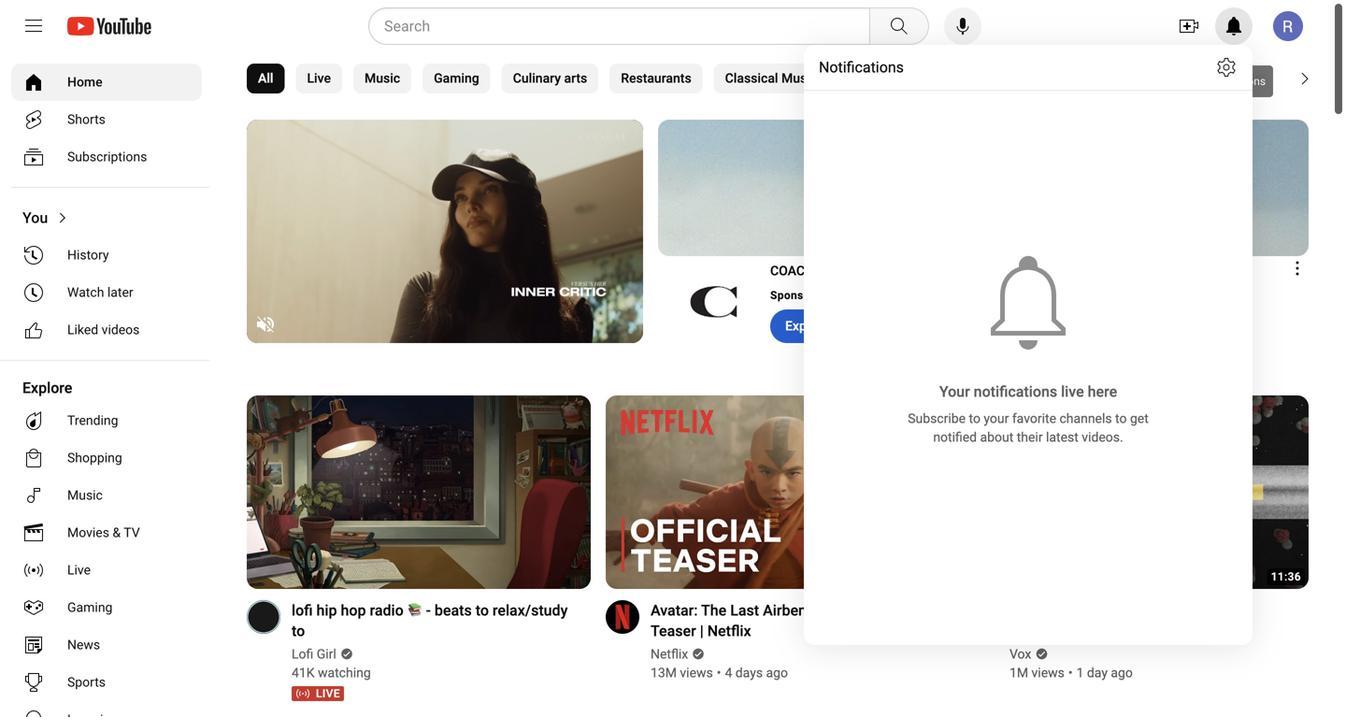 Task type: describe. For each thing, give the bounding box(es) containing it.
Search text field
[[384, 14, 866, 38]]

views for netflix
[[680, 665, 713, 681]]

coach
[[770, 263, 814, 279]]

their
[[1017, 430, 1043, 445]]

avatar: the last airbender | official teaser | netflix by netflix 13,579,031 views 4 days ago 1 minute, 53 seconds element
[[651, 600, 927, 641]]

liked
[[67, 322, 98, 337]]

restaurants
[[621, 71, 691, 86]]

41k
[[292, 665, 315, 681]]

1 tab from the left
[[963, 64, 1038, 93]]

classical music
[[725, 71, 817, 86]]

lofi girl
[[292, 646, 336, 662]]

you
[[22, 209, 48, 227]]

watch
[[67, 285, 104, 300]]

videos
[[102, 322, 140, 337]]

ago for 1 day ago
[[1111, 665, 1133, 681]]

subscriptions
[[67, 149, 147, 165]]

13m
[[651, 665, 677, 681]]

notified
[[933, 430, 977, 445]]

all
[[258, 71, 273, 86]]

notifications
[[819, 58, 904, 76]]

41k watching
[[292, 665, 371, 681]]

subscribe to your favorite channels to get notified about their latest videos.
[[908, 411, 1152, 445]]

live
[[316, 687, 340, 700]]

sponsored
[[770, 289, 828, 302]]

4 days ago
[[725, 665, 788, 681]]

1 vertical spatial netflix
[[651, 646, 688, 662]]

0 horizontal spatial live
[[67, 562, 91, 578]]

1m views
[[1010, 665, 1065, 681]]

videos.
[[1082, 430, 1123, 445]]

lofi
[[292, 602, 313, 619]]

sports
[[67, 674, 106, 690]]

1 day ago
[[1077, 665, 1133, 681]]

favorite
[[1012, 411, 1056, 426]]

11 minutes, 36 seconds element
[[1271, 570, 1301, 583]]

radio
[[370, 602, 404, 619]]

playing
[[1200, 71, 1243, 86]]

watching
[[318, 665, 371, 681]]

📚
[[407, 602, 422, 619]]

culinary
[[513, 71, 561, 86]]

role-playing games
[[1170, 71, 1287, 86]]

later
[[107, 285, 133, 300]]

13m views
[[651, 665, 713, 681]]

shopping
[[67, 450, 122, 466]]

lofi hip hop radio 📚 - beats to relax/study to link
[[292, 600, 568, 641]]

2 horizontal spatial music
[[781, 71, 817, 86]]

role-
[[1170, 71, 1200, 86]]

1m
[[1010, 665, 1028, 681]]

the
[[701, 602, 727, 619]]

to down lofi
[[292, 622, 305, 640]]

something weird happens when you keep squeezing by vox 1,070,659 views 1 day ago 11 minutes, 36 seconds element
[[1010, 600, 1286, 641]]

0 horizontal spatial music
[[67, 488, 103, 503]]

1 horizontal spatial music
[[365, 71, 400, 86]]

vox
[[1010, 646, 1031, 662]]

Explore text field
[[785, 318, 829, 334]]

channels
[[1060, 411, 1112, 426]]

avatar: the last airbender | official teaser | netflix
[[651, 602, 887, 640]]

notifications
[[974, 383, 1057, 401]]

hop
[[341, 602, 366, 619]]

ago for 4 days ago
[[766, 665, 788, 681]]

lofi hip hop radio 📚 - beats to relax/study to
[[292, 602, 568, 640]]

here
[[1088, 383, 1117, 401]]

airbender
[[763, 602, 828, 619]]

1
[[1077, 665, 1084, 681]]

avatar image image
[[1273, 11, 1303, 41]]

your notifications live here
[[939, 383, 1117, 401]]

movies
[[67, 525, 109, 540]]

subscribe
[[908, 411, 966, 426]]

your
[[984, 411, 1009, 426]]

netflix link
[[651, 645, 690, 664]]

netflix inside avatar: the last airbender | official teaser | netflix
[[707, 622, 751, 640]]

lofi hip hop radio 📚 - beats to relax/study to by lofi girl 298,825,152 views element
[[292, 600, 568, 641]]

shorts
[[67, 112, 106, 127]]

arts
[[564, 71, 587, 86]]

0 horizontal spatial |
[[700, 622, 704, 640]]

trending
[[67, 413, 118, 428]]

to left "get"
[[1115, 411, 1127, 426]]



Task type: vqa. For each thing, say whether or not it's contained in the screenshot.
views associated with Netflix
yes



Task type: locate. For each thing, give the bounding box(es) containing it.
explore link
[[770, 309, 844, 343]]

sports link
[[11, 664, 202, 701], [11, 664, 202, 701]]

culinary arts
[[513, 71, 587, 86]]

netflix image
[[606, 600, 639, 634]]

2 tab from the left
[[1049, 64, 1147, 93]]

0 vertical spatial gaming
[[434, 71, 479, 86]]

| left official
[[832, 602, 836, 619]]

to right beats
[[476, 602, 489, 619]]

&
[[113, 525, 121, 540]]

explore up 'trending'
[[22, 379, 72, 397]]

lofi girl link
[[292, 645, 338, 664]]

0 horizontal spatial views
[[680, 665, 713, 681]]

sketch comedy
[[851, 71, 941, 86]]

live
[[307, 71, 331, 86], [67, 562, 91, 578]]

2 ago from the left
[[1111, 665, 1133, 681]]

0 horizontal spatial netflix
[[651, 646, 688, 662]]

tab list
[[247, 52, 1346, 105]]

shorts link
[[11, 101, 202, 138], [11, 101, 202, 138]]

live link
[[11, 552, 202, 589], [11, 552, 202, 589]]

day
[[1087, 665, 1108, 681]]

news
[[67, 637, 100, 653]]

0 horizontal spatial ago
[[766, 665, 788, 681]]

1 horizontal spatial live
[[307, 71, 331, 86]]

official
[[840, 602, 887, 619]]

lofi
[[292, 646, 313, 662]]

tooltip
[[1187, 58, 1281, 105]]

watch later link
[[11, 274, 202, 311], [11, 274, 202, 311]]

views for vox
[[1032, 665, 1065, 681]]

-
[[426, 602, 431, 619]]

views right 1m
[[1032, 665, 1065, 681]]

last
[[730, 602, 759, 619]]

0 vertical spatial netflix
[[707, 622, 751, 640]]

explore down 'sponsored'
[[785, 318, 829, 334]]

0 vertical spatial |
[[832, 602, 836, 619]]

|
[[832, 602, 836, 619], [700, 622, 704, 640]]

tab left role-
[[1049, 64, 1147, 93]]

0 horizontal spatial explore
[[22, 379, 72, 397]]

to left your
[[969, 411, 981, 426]]

ago right day
[[1111, 665, 1133, 681]]

tv
[[124, 525, 140, 540]]

your
[[939, 383, 970, 401]]

teaser
[[651, 622, 696, 640]]

liked videos
[[67, 322, 140, 337]]

tab right comedy
[[963, 64, 1038, 93]]

views
[[680, 665, 713, 681], [1032, 665, 1065, 681]]

you link
[[11, 199, 202, 237], [11, 199, 202, 237]]

history link
[[11, 237, 202, 274], [11, 237, 202, 274]]

latest
[[1046, 430, 1079, 445]]

1 vertical spatial explore
[[22, 379, 72, 397]]

sketch
[[851, 71, 891, 86]]

1 horizontal spatial ago
[[1111, 665, 1133, 681]]

games
[[1246, 71, 1287, 86]]

11:36
[[1271, 570, 1301, 583]]

1 horizontal spatial netflix
[[707, 622, 751, 640]]

live down movies
[[67, 562, 91, 578]]

2 views from the left
[[1032, 665, 1065, 681]]

1 vertical spatial |
[[700, 622, 704, 640]]

ago right days
[[766, 665, 788, 681]]

views left 4 at the right of the page
[[680, 665, 713, 681]]

avatar:
[[651, 602, 698, 619]]

girl
[[317, 646, 336, 662]]

movies & tv
[[67, 525, 140, 540]]

home
[[67, 74, 102, 90]]

history
[[67, 247, 109, 263]]

comedy
[[894, 71, 941, 86]]

vox link
[[1010, 645, 1033, 664]]

live right all
[[307, 71, 331, 86]]

tab list containing all
[[247, 52, 1346, 105]]

get
[[1130, 411, 1149, 426]]

| down the
[[700, 622, 704, 640]]

shopping link
[[11, 439, 202, 477], [11, 439, 202, 477]]

avatar: the last airbender | official teaser | netflix link
[[651, 600, 927, 641]]

explore
[[785, 318, 829, 334], [22, 379, 72, 397]]

netflix down the
[[707, 622, 751, 640]]

netflix up 13m on the bottom
[[651, 646, 688, 662]]

classical
[[725, 71, 778, 86]]

live
[[1061, 383, 1084, 401]]

4
[[725, 665, 732, 681]]

gaming left the culinary
[[434, 71, 479, 86]]

1 horizontal spatial gaming
[[434, 71, 479, 86]]

None search field
[[335, 7, 933, 45]]

to
[[969, 411, 981, 426], [1115, 411, 1127, 426], [476, 602, 489, 619], [292, 622, 305, 640]]

trending link
[[11, 402, 202, 439], [11, 402, 202, 439]]

gaming up news
[[67, 600, 113, 615]]

about
[[980, 430, 1014, 445]]

0 vertical spatial live
[[307, 71, 331, 86]]

days
[[736, 665, 763, 681]]

movies & tv link
[[11, 514, 202, 552], [11, 514, 202, 552]]

relax/study
[[493, 602, 568, 619]]

lofi girl image
[[247, 600, 280, 634]]

1 ago from the left
[[766, 665, 788, 681]]

0 horizontal spatial tab
[[963, 64, 1038, 93]]

0 vertical spatial explore
[[785, 318, 829, 334]]

1 horizontal spatial |
[[832, 602, 836, 619]]

explore inside explore link
[[785, 318, 829, 334]]

0 horizontal spatial gaming
[[67, 600, 113, 615]]

tab
[[963, 64, 1038, 93], [1049, 64, 1147, 93]]

home link
[[11, 64, 202, 101], [11, 64, 202, 101]]

1 views from the left
[[680, 665, 713, 681]]

live status
[[292, 686, 344, 701]]

1 horizontal spatial views
[[1032, 665, 1065, 681]]

gaming
[[434, 71, 479, 86], [67, 600, 113, 615]]

watch later
[[67, 285, 133, 300]]

1 vertical spatial gaming
[[67, 600, 113, 615]]

news link
[[11, 626, 202, 664], [11, 626, 202, 664]]

hip
[[316, 602, 337, 619]]

subscriptions link
[[11, 138, 202, 176], [11, 138, 202, 176]]

11:36 link
[[965, 395, 1309, 591]]

ago
[[766, 665, 788, 681], [1111, 665, 1133, 681]]

1 horizontal spatial explore
[[785, 318, 829, 334]]

beats
[[435, 602, 472, 619]]

music link
[[11, 477, 202, 514], [11, 477, 202, 514]]

1 vertical spatial live
[[67, 562, 91, 578]]

1 horizontal spatial tab
[[1049, 64, 1147, 93]]



